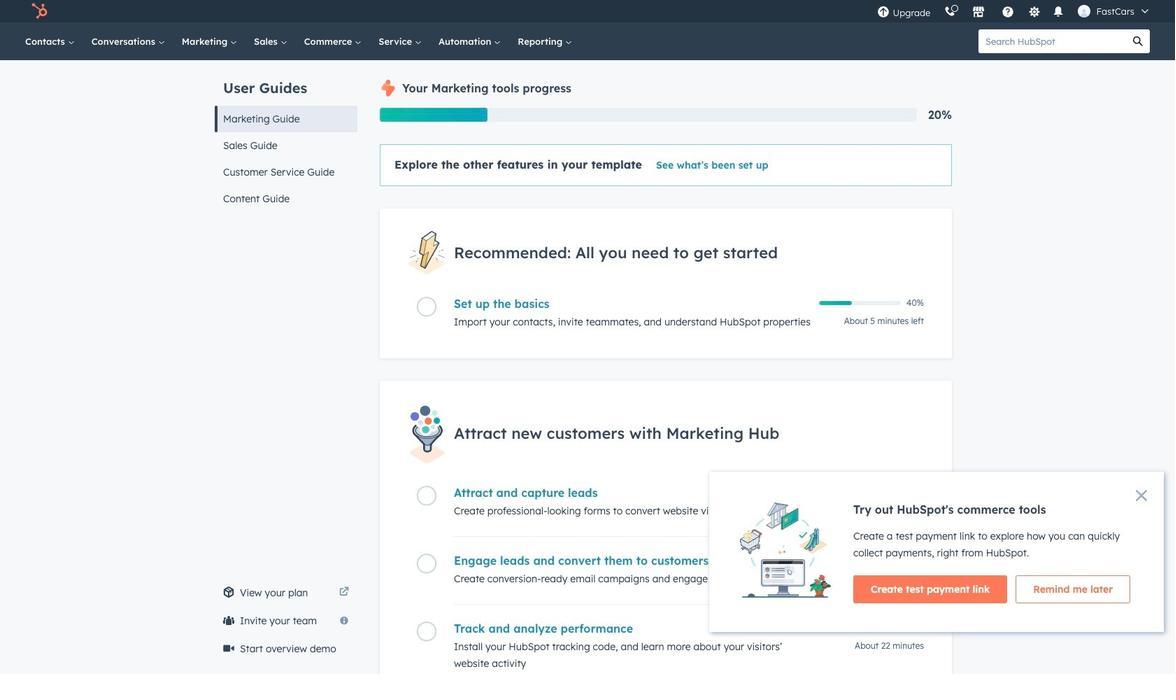 Task type: locate. For each thing, give the bounding box(es) containing it.
Search HubSpot search field
[[979, 29, 1127, 53]]

link opens in a new window image
[[339, 584, 349, 601]]

marketplaces image
[[973, 6, 986, 19]]

user guides element
[[215, 60, 358, 212]]

progress bar
[[380, 108, 488, 122]]

menu
[[871, 0, 1159, 22]]



Task type: vqa. For each thing, say whether or not it's contained in the screenshot.
[OBJECT OBJECT] COMPLETE progress bar
yes



Task type: describe. For each thing, give the bounding box(es) containing it.
[object object] complete progress bar
[[820, 301, 852, 305]]

christina overa image
[[1079, 5, 1091, 17]]

link opens in a new window image
[[339, 587, 349, 598]]

close image
[[1137, 490, 1148, 501]]



